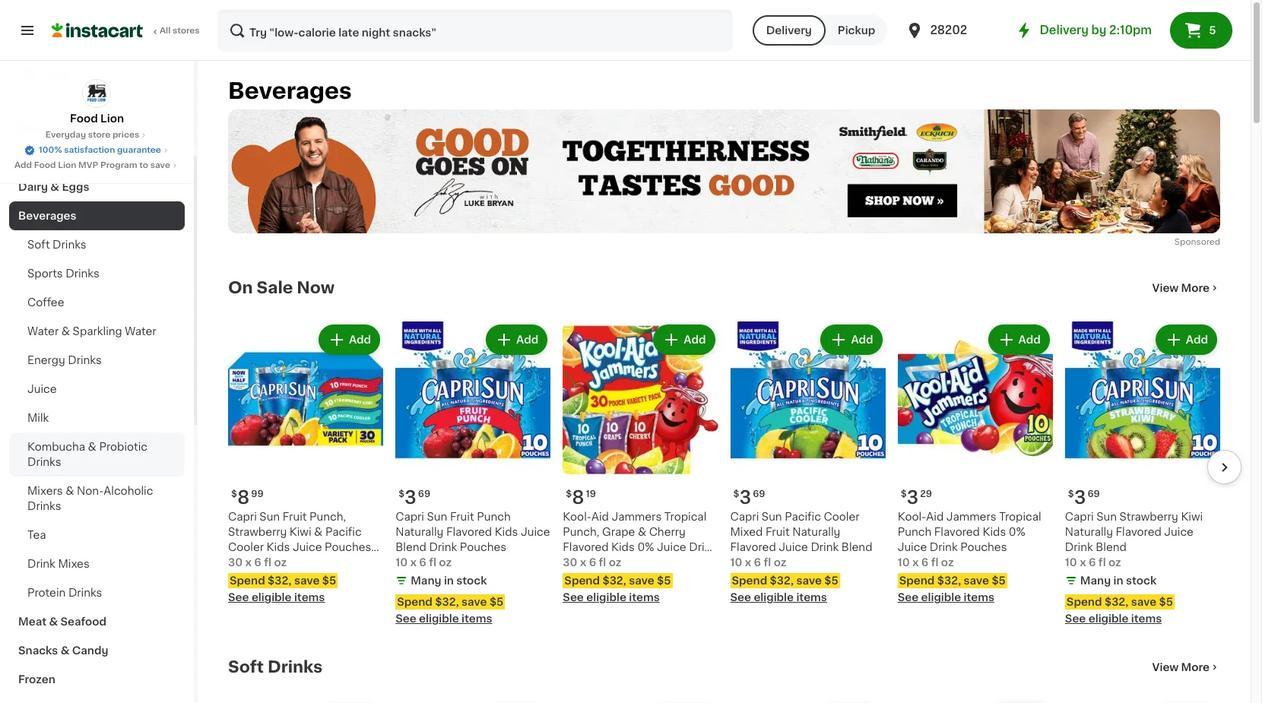 Task type: vqa. For each thing, say whether or not it's contained in the screenshot.
the safety within food and product safety link
no



Task type: locate. For each thing, give the bounding box(es) containing it.
0 horizontal spatial soft drinks link
[[9, 231, 185, 259]]

30 x 6 fl oz down grape
[[563, 558, 622, 569]]

$ inside the $ 3 29
[[901, 490, 907, 499]]

naturally inside capri sun strawberry kiwi naturally flavored juice drink blend 10 x 6 fl oz
[[1066, 527, 1114, 538]]

0 vertical spatial lion
[[100, 113, 124, 124]]

30 for $ 8 99
[[228, 558, 243, 569]]

view more for soft drinks
[[1153, 663, 1210, 674]]

add button for capri sun fruit punch naturally flavored kids juice blend drink pouches
[[488, 326, 547, 354]]

10 for kool-aid jammers tropical punch flavored kids 0% juice drink pouches 10 x 6 fl oz
[[898, 558, 910, 569]]

0 vertical spatial strawberry
[[1120, 512, 1179, 523]]

6 $ from the left
[[1069, 490, 1075, 499]]

punch, inside capri sun fruit punch, strawberry kiwi & pacific cooler kids juice pouches variety pack
[[310, 512, 346, 523]]

10 inside kool-aid jammers tropical punch flavored kids 0% juice drink pouches 10 x 6 fl oz
[[898, 558, 910, 569]]

5 add button from the left
[[990, 326, 1049, 354]]

energy drinks
[[27, 355, 102, 366]]

kool- inside kool-aid jammers tropical punch flavored kids 0% juice drink pouches 10 x 6 fl oz
[[898, 512, 927, 523]]

2 sun from the left
[[762, 512, 783, 523]]

5 product group from the left
[[898, 322, 1054, 606]]

beverages
[[228, 80, 352, 102], [18, 211, 77, 221]]

kids inside capri sun fruit punch naturally flavored kids juice blend drink pouches 10 x 6 fl oz
[[495, 527, 518, 538]]

many
[[411, 576, 442, 587], [1081, 576, 1112, 587]]

2 view more from the top
[[1153, 663, 1210, 674]]

10 inside the capri sun pacific cooler mixed fruit naturally flavored juice drink blend 10 x 6 fl oz
[[731, 558, 743, 569]]

naturally inside the capri sun pacific cooler mixed fruit naturally flavored juice drink blend 10 x 6 fl oz
[[793, 527, 841, 538]]

seafood
[[61, 617, 107, 628]]

lion
[[100, 113, 124, 124], [58, 161, 76, 170]]

juice inside capri sun fruit punch, strawberry kiwi & pacific cooler kids juice pouches variety pack
[[293, 543, 322, 553]]

2 add button from the left
[[488, 326, 547, 354]]

1 horizontal spatial blend
[[842, 543, 873, 553]]

$5 down kool-aid jammers tropical punch flavored kids 0% juice drink pouches 10 x 6 fl oz
[[992, 576, 1006, 587]]

10 inside capri sun fruit punch naturally flavored kids juice blend drink pouches 10 x 6 fl oz
[[396, 558, 408, 569]]

& inside kool-aid jammers tropical punch, grape & cherry flavored kids 0% juice drink pouches
[[638, 527, 647, 538]]

sports
[[27, 269, 63, 279]]

fruit inside capri sun fruit punch, strawberry kiwi & pacific cooler kids juice pouches variety pack
[[283, 512, 307, 523]]

capri inside the capri sun pacific cooler mixed fruit naturally flavored juice drink blend 10 x 6 fl oz
[[731, 512, 759, 523]]

sun for capri sun strawberry kiwi naturally flavored juice drink blend 10 x 6 fl oz
[[1097, 512, 1118, 523]]

19
[[586, 490, 597, 499]]

0%
[[1009, 527, 1026, 538], [638, 543, 655, 553]]

0 vertical spatial more
[[1182, 283, 1210, 294]]

x inside kool-aid jammers tropical punch flavored kids 0% juice drink pouches 10 x 6 fl oz
[[913, 558, 919, 569]]

6 inside the capri sun pacific cooler mixed fruit naturally flavored juice drink blend 10 x 6 fl oz
[[754, 558, 762, 569]]

& inside 'link'
[[61, 326, 70, 337]]

meat & seafood link
[[9, 608, 185, 637]]

add for capri sun pacific cooler mixed fruit naturally flavored juice drink blend
[[852, 335, 874, 345]]

$ inside $ 8 19
[[566, 490, 572, 499]]

1 stock from the left
[[457, 576, 487, 587]]

tropical for cherry
[[665, 512, 707, 523]]

0 horizontal spatial strawberry
[[228, 527, 287, 538]]

oz inside capri sun fruit punch naturally flavored kids juice blend drink pouches 10 x 6 fl oz
[[439, 558, 452, 569]]

69 up capri sun strawberry kiwi naturally flavored juice drink blend 10 x 6 fl oz
[[1088, 490, 1101, 499]]

1 vertical spatial beverages
[[18, 211, 77, 221]]

lion left mvp at the left
[[58, 161, 76, 170]]

delivery inside delivery button
[[767, 25, 812, 36]]

30 x 6 fl oz
[[228, 558, 287, 569], [563, 558, 622, 569]]

69 up capri sun fruit punch naturally flavored kids juice blend drink pouches 10 x 6 fl oz
[[418, 490, 431, 499]]

2 69 from the left
[[418, 490, 431, 499]]

strawberry inside capri sun strawberry kiwi naturally flavored juice drink blend 10 x 6 fl oz
[[1120, 512, 1179, 523]]

1 vertical spatial view more
[[1153, 663, 1210, 674]]

3 x from the left
[[410, 558, 417, 569]]

spend $32, save $5 see eligible items for capri sun fruit punch, strawberry kiwi & pacific cooler kids juice pouches variety pack
[[228, 576, 336, 604]]

water & sparkling water
[[27, 326, 156, 337]]

drinks
[[53, 240, 86, 250], [66, 269, 100, 279], [68, 355, 102, 366], [27, 457, 61, 468], [27, 501, 61, 512], [68, 588, 102, 599], [268, 660, 323, 676]]

$ 8 99
[[231, 489, 264, 507]]

water down coffee
[[27, 326, 59, 337]]

0 horizontal spatial punch
[[477, 512, 511, 523]]

0 horizontal spatial many
[[411, 576, 442, 587]]

eligible for kool-aid jammers tropical punch, grape & cherry flavored kids 0% juice drink pouches
[[587, 593, 627, 604]]

0 horizontal spatial naturally
[[396, 527, 444, 538]]

delivery left by
[[1040, 24, 1089, 36]]

blend inside capri sun strawberry kiwi naturally flavored juice drink blend 10 x 6 fl oz
[[1096, 543, 1127, 553]]

$ 3 69 up capri sun strawberry kiwi naturally flavored juice drink blend 10 x 6 fl oz
[[1069, 489, 1101, 507]]

beverages link
[[9, 202, 185, 231]]

1 horizontal spatial stock
[[1127, 576, 1157, 587]]

1 many in stock from the left
[[411, 576, 487, 587]]

capri inside capri sun fruit punch naturally flavored kids juice blend drink pouches 10 x 6 fl oz
[[396, 512, 424, 523]]

add
[[14, 161, 32, 170], [349, 335, 371, 345], [517, 335, 539, 345], [684, 335, 706, 345], [852, 335, 874, 345], [1019, 335, 1041, 345], [1187, 335, 1209, 345]]

drink inside kool-aid jammers tropical punch, grape & cherry flavored kids 0% juice drink pouches
[[689, 543, 717, 553]]

30 x 6 fl oz for $ 8 19
[[563, 558, 622, 569]]

0 horizontal spatial blend
[[396, 543, 427, 553]]

naturally for drink
[[1066, 527, 1114, 538]]

mixers
[[27, 486, 63, 497]]

jammers for grape
[[612, 512, 662, 523]]

1 horizontal spatial water
[[125, 326, 156, 337]]

stock for 6
[[457, 576, 487, 587]]

view more
[[1153, 283, 1210, 294], [1153, 663, 1210, 674]]

flavored inside kool-aid jammers tropical punch flavored kids 0% juice drink pouches 10 x 6 fl oz
[[935, 527, 981, 538]]

1 69 from the left
[[753, 490, 766, 499]]

$32, for capri sun strawberry kiwi naturally flavored juice drink blend
[[1105, 597, 1129, 608]]

meat
[[18, 617, 46, 628]]

$5 down capri sun fruit punch, strawberry kiwi & pacific cooler kids juice pouches variety pack
[[322, 576, 336, 587]]

pacific inside the capri sun pacific cooler mixed fruit naturally flavored juice drink blend 10 x 6 fl oz
[[785, 512, 822, 523]]

1 vertical spatial 0%
[[638, 543, 655, 553]]

snacks
[[18, 646, 58, 657]]

1 vertical spatial soft
[[228, 660, 264, 676]]

eggs
[[62, 182, 89, 192]]

2 6 from the left
[[754, 558, 762, 569]]

pickup button
[[826, 15, 888, 46]]

now
[[297, 280, 335, 296]]

1 horizontal spatial many
[[1081, 576, 1112, 587]]

save down capri sun fruit punch, strawberry kiwi & pacific cooler kids juice pouches variety pack
[[294, 576, 320, 587]]

$32,
[[268, 576, 292, 587], [770, 576, 794, 587], [603, 576, 627, 587], [938, 576, 962, 587], [435, 597, 459, 608], [1105, 597, 1129, 608]]

flavored inside capri sun fruit punch naturally flavored kids juice blend drink pouches 10 x 6 fl oz
[[447, 527, 492, 538]]

1 8 from the left
[[237, 489, 250, 507]]

punch
[[477, 512, 511, 523], [898, 527, 932, 538]]

items for kool-aid jammers tropical punch flavored kids 0% juice drink pouches
[[964, 593, 995, 604]]

flavored for jammers
[[935, 527, 981, 538]]

0 horizontal spatial punch,
[[310, 512, 346, 523]]

save for kool-aid jammers tropical punch, grape & cherry flavored kids 0% juice drink pouches
[[629, 576, 655, 587]]

1 horizontal spatial punch,
[[563, 527, 600, 538]]

lists link
[[9, 60, 185, 91]]

1 30 x 6 fl oz from the left
[[228, 558, 287, 569]]

2 many from the left
[[1081, 576, 1112, 587]]

1 horizontal spatial 8
[[572, 489, 585, 507]]

sun inside capri sun strawberry kiwi naturally flavored juice drink blend 10 x 6 fl oz
[[1097, 512, 1118, 523]]

6 fl from the left
[[1099, 558, 1107, 569]]

1 horizontal spatial $ 3 69
[[734, 489, 766, 507]]

stock for oz
[[1127, 576, 1157, 587]]

many down capri sun strawberry kiwi naturally flavored juice drink blend 10 x 6 fl oz
[[1081, 576, 1112, 587]]

3 up capri sun strawberry kiwi naturally flavored juice drink blend 10 x 6 fl oz
[[1075, 489, 1087, 507]]

tropical for 0%
[[1000, 512, 1042, 523]]

28202 button
[[906, 9, 998, 52]]

1 horizontal spatial many in stock
[[1081, 576, 1157, 587]]

0 vertical spatial soft
[[27, 240, 50, 250]]

variety
[[228, 558, 266, 569]]

2 $ 3 69 from the left
[[399, 489, 431, 507]]

jammers inside kool-aid jammers tropical punch, grape & cherry flavored kids 0% juice drink pouches
[[612, 512, 662, 523]]

view more link
[[1153, 281, 1221, 296], [1153, 661, 1221, 676]]

items for capri sun pacific cooler mixed fruit naturally flavored juice drink blend
[[797, 593, 828, 604]]

item carousel region
[[207, 316, 1242, 635]]

0 horizontal spatial $ 3 69
[[399, 489, 431, 507]]

1 view more link from the top
[[1153, 281, 1221, 296]]

0 horizontal spatial 69
[[418, 490, 431, 499]]

$32, down capri sun strawberry kiwi naturally flavored juice drink blend 10 x 6 fl oz
[[1105, 597, 1129, 608]]

10 for capri sun pacific cooler mixed fruit naturally flavored juice drink blend 10 x 6 fl oz
[[731, 558, 743, 569]]

2 horizontal spatial blend
[[1096, 543, 1127, 553]]

$32, down kool-aid jammers tropical punch, grape & cherry flavored kids 0% juice drink pouches
[[603, 576, 627, 587]]

0 horizontal spatial beverages
[[18, 211, 77, 221]]

0 horizontal spatial food
[[34, 161, 56, 170]]

stock down capri sun fruit punch naturally flavored kids juice blend drink pouches 10 x 6 fl oz
[[457, 576, 487, 587]]

eligible for capri sun strawberry kiwi naturally flavored juice drink blend
[[1089, 614, 1129, 625]]

3 blend from the left
[[1096, 543, 1127, 553]]

0% inside kool-aid jammers tropical punch, grape & cherry flavored kids 0% juice drink pouches
[[638, 543, 655, 553]]

0 horizontal spatial pacific
[[326, 527, 362, 538]]

mvp
[[78, 161, 98, 170]]

jammers inside kool-aid jammers tropical punch flavored kids 0% juice drink pouches 10 x 6 fl oz
[[947, 512, 997, 523]]

• sponsored: good goes on. get your menu ready for a good game. smithfield. eckrich. nathan's. carando. image
[[228, 110, 1221, 234]]

$ 3 69 up capri sun fruit punch naturally flavored kids juice blend drink pouches 10 x 6 fl oz
[[399, 489, 431, 507]]

cooler
[[824, 512, 860, 523], [228, 543, 264, 553]]

6 add button from the left
[[1158, 326, 1217, 354]]

1 vertical spatial kiwi
[[290, 527, 312, 538]]

3 up capri sun fruit punch naturally flavored kids juice blend drink pouches 10 x 6 fl oz
[[405, 489, 417, 507]]

$5 for capri sun fruit punch naturally flavored kids juice blend drink pouches
[[490, 597, 504, 608]]

1 horizontal spatial 69
[[753, 490, 766, 499]]

naturally for juice
[[396, 527, 444, 538]]

1 horizontal spatial food
[[70, 113, 98, 124]]

soft
[[27, 240, 50, 250], [228, 660, 264, 676]]

1 horizontal spatial cooler
[[824, 512, 860, 523]]

tropical inside kool-aid jammers tropical punch, grape & cherry flavored kids 0% juice drink pouches
[[665, 512, 707, 523]]

cooler inside the capri sun pacific cooler mixed fruit naturally flavored juice drink blend 10 x 6 fl oz
[[824, 512, 860, 523]]

spend for capri sun fruit punch naturally flavored kids juice blend drink pouches
[[397, 597, 433, 608]]

add inside add food lion mvp program to save link
[[14, 161, 32, 170]]

100%
[[39, 146, 62, 154]]

fruit inside capri sun fruit punch naturally flavored kids juice blend drink pouches 10 x 6 fl oz
[[450, 512, 474, 523]]

flavored inside the capri sun pacific cooler mixed fruit naturally flavored juice drink blend 10 x 6 fl oz
[[731, 543, 777, 553]]

1 3 from the left
[[740, 489, 752, 507]]

5 fl from the left
[[932, 558, 939, 569]]

blend for capri sun fruit punch naturally flavored kids juice blend drink pouches
[[396, 543, 427, 553]]

2 oz from the left
[[774, 558, 787, 569]]

4 3 from the left
[[1075, 489, 1087, 507]]

3 10 from the left
[[898, 558, 910, 569]]

satisfaction
[[64, 146, 115, 154]]

100% satisfaction guarantee button
[[24, 142, 170, 157]]

2 30 x 6 fl oz from the left
[[563, 558, 622, 569]]

4 10 from the left
[[1066, 558, 1078, 569]]

spend for kool-aid jammers tropical punch, grape & cherry flavored kids 0% juice drink pouches
[[565, 576, 600, 587]]

add for kool-aid jammers tropical punch flavored kids 0% juice drink pouches
[[1019, 335, 1041, 345]]

1 horizontal spatial jammers
[[947, 512, 997, 523]]

drink inside the capri sun pacific cooler mixed fruit naturally flavored juice drink blend 10 x 6 fl oz
[[811, 543, 839, 553]]

all stores
[[160, 27, 200, 35]]

& for seafood
[[49, 617, 58, 628]]

1 naturally from the left
[[793, 527, 841, 538]]

1 vertical spatial view more link
[[1153, 661, 1221, 676]]

2 horizontal spatial $ 3 69
[[1069, 489, 1101, 507]]

many in stock down capri sun fruit punch naturally flavored kids juice blend drink pouches 10 x 6 fl oz
[[411, 576, 487, 587]]

69 up mixed
[[753, 490, 766, 499]]

1 kool- from the left
[[563, 512, 592, 523]]

0 horizontal spatial in
[[444, 576, 454, 587]]

1 vertical spatial more
[[1182, 663, 1210, 674]]

3 6 from the left
[[419, 558, 427, 569]]

items for capri sun fruit punch naturally flavored kids juice blend drink pouches
[[462, 614, 493, 625]]

1 horizontal spatial strawberry
[[1120, 512, 1179, 523]]

sun inside capri sun fruit punch, strawberry kiwi & pacific cooler kids juice pouches variety pack
[[260, 512, 280, 523]]

0 horizontal spatial many in stock
[[411, 576, 487, 587]]

4 add button from the left
[[823, 326, 881, 354]]

1 $ 3 69 from the left
[[734, 489, 766, 507]]

$5 down kool-aid jammers tropical punch, grape & cherry flavored kids 0% juice drink pouches
[[657, 576, 671, 587]]

1 oz from the left
[[274, 558, 287, 569]]

$5 down capri sun strawberry kiwi naturally flavored juice drink blend 10 x 6 fl oz
[[1160, 597, 1174, 608]]

3 sun from the left
[[427, 512, 448, 523]]

see for capri sun fruit punch naturally flavored kids juice blend drink pouches
[[396, 614, 417, 625]]

1 horizontal spatial lion
[[100, 113, 124, 124]]

8 left 19
[[572, 489, 585, 507]]

0 horizontal spatial 0%
[[638, 543, 655, 553]]

2 view from the top
[[1153, 663, 1179, 674]]

soft drinks link
[[9, 231, 185, 259], [228, 659, 323, 677]]

0 vertical spatial food
[[70, 113, 98, 124]]

1 horizontal spatial tropical
[[1000, 512, 1042, 523]]

many down capri sun fruit punch naturally flavored kids juice blend drink pouches 10 x 6 fl oz
[[411, 576, 442, 587]]

naturally inside capri sun fruit punch naturally flavored kids juice blend drink pouches 10 x 6 fl oz
[[396, 527, 444, 538]]

4 capri from the left
[[1066, 512, 1094, 523]]

food lion
[[70, 113, 124, 124]]

0 horizontal spatial 30 x 6 fl oz
[[228, 558, 287, 569]]

1 30 from the left
[[228, 558, 243, 569]]

0 vertical spatial kiwi
[[1182, 512, 1204, 523]]

more for on sale now
[[1182, 283, 1210, 294]]

kids inside kool-aid jammers tropical punch, grape & cherry flavored kids 0% juice drink pouches
[[612, 543, 635, 553]]

mixes
[[58, 559, 90, 570]]

kool- inside kool-aid jammers tropical punch, grape & cherry flavored kids 0% juice drink pouches
[[563, 512, 592, 523]]

add button for capri sun pacific cooler mixed fruit naturally flavored juice drink blend
[[823, 326, 881, 354]]

cooler inside capri sun fruit punch, strawberry kiwi & pacific cooler kids juice pouches variety pack
[[228, 543, 264, 553]]

$5 down the capri sun pacific cooler mixed fruit naturally flavored juice drink blend 10 x 6 fl oz
[[825, 576, 839, 587]]

0 horizontal spatial 8
[[237, 489, 250, 507]]

kool- for kool-aid jammers tropical punch flavored kids 0% juice drink pouches 10 x 6 fl oz
[[898, 512, 927, 523]]

1 horizontal spatial kool-
[[898, 512, 927, 523]]

in
[[444, 576, 454, 587], [1114, 576, 1124, 587]]

1 horizontal spatial aid
[[927, 512, 944, 523]]

spend for capri sun fruit punch, strawberry kiwi & pacific cooler kids juice pouches variety pack
[[230, 576, 265, 587]]

save down kool-aid jammers tropical punch, grape & cherry flavored kids 0% juice drink pouches
[[629, 576, 655, 587]]

spend $32, save $5 see eligible items down the capri sun pacific cooler mixed fruit naturally flavored juice drink blend 10 x 6 fl oz
[[731, 576, 839, 604]]

x inside capri sun fruit punch naturally flavored kids juice blend drink pouches 10 x 6 fl oz
[[410, 558, 417, 569]]

0 horizontal spatial cooler
[[228, 543, 264, 553]]

30 x 6 fl oz down the $ 8 99
[[228, 558, 287, 569]]

save for capri sun fruit punch, strawberry kiwi & pacific cooler kids juice pouches variety pack
[[294, 576, 320, 587]]

3 naturally from the left
[[1066, 527, 1114, 538]]

5 x from the left
[[913, 558, 919, 569]]

0 horizontal spatial 30
[[228, 558, 243, 569]]

add food lion mvp program to save
[[14, 161, 170, 170]]

$ for kool-aid jammers tropical punch, grape & cherry flavored kids 0% juice drink pouches
[[566, 490, 572, 499]]

$
[[231, 490, 237, 499], [734, 490, 740, 499], [399, 490, 405, 499], [566, 490, 572, 499], [901, 490, 907, 499], [1069, 490, 1075, 499]]

2 10 from the left
[[396, 558, 408, 569]]

0 vertical spatial beverages
[[228, 80, 352, 102]]

1 vertical spatial strawberry
[[228, 527, 287, 538]]

kool- down the $ 3 29
[[898, 512, 927, 523]]

2 30 from the left
[[563, 558, 578, 569]]

aid up grape
[[592, 512, 609, 523]]

tropical inside kool-aid jammers tropical punch flavored kids 0% juice drink pouches 10 x 6 fl oz
[[1000, 512, 1042, 523]]

punch, inside kool-aid jammers tropical punch, grape & cherry flavored kids 0% juice drink pouches
[[563, 527, 600, 538]]

$ 3 69 for capri sun pacific cooler mixed fruit naturally flavored juice drink blend
[[734, 489, 766, 507]]

3 69 from the left
[[1088, 490, 1101, 499]]

1 in from the left
[[444, 576, 454, 587]]

snacks & candy
[[18, 646, 108, 657]]

0 horizontal spatial water
[[27, 326, 59, 337]]

4 sun from the left
[[1097, 512, 1118, 523]]

4 6 from the left
[[589, 558, 597, 569]]

3 fl from the left
[[429, 558, 437, 569]]

items for capri sun fruit punch, strawberry kiwi & pacific cooler kids juice pouches variety pack
[[294, 593, 325, 604]]

2 in from the left
[[1114, 576, 1124, 587]]

1 horizontal spatial 0%
[[1009, 527, 1026, 538]]

save down the capri sun pacific cooler mixed fruit naturally flavored juice drink blend 10 x 6 fl oz
[[797, 576, 822, 587]]

2 horizontal spatial fruit
[[766, 527, 790, 538]]

eligible
[[252, 593, 292, 604], [754, 593, 794, 604], [587, 593, 627, 604], [922, 593, 962, 604], [419, 614, 459, 625], [1089, 614, 1129, 625]]

see for capri sun pacific cooler mixed fruit naturally flavored juice drink blend
[[731, 593, 752, 604]]

4 fl from the left
[[599, 558, 607, 569]]

save right to
[[150, 161, 170, 170]]

$32, down kool-aid jammers tropical punch flavored kids 0% juice drink pouches 10 x 6 fl oz
[[938, 576, 962, 587]]

None search field
[[218, 9, 733, 52]]

aid inside kool-aid jammers tropical punch, grape & cherry flavored kids 0% juice drink pouches
[[592, 512, 609, 523]]

0 horizontal spatial tropical
[[665, 512, 707, 523]]

spend $32, save $5 see eligible items down kool-aid jammers tropical punch flavored kids 0% juice drink pouches 10 x 6 fl oz
[[898, 576, 1006, 604]]

save for capri sun strawberry kiwi naturally flavored juice drink blend
[[1132, 597, 1157, 608]]

capri for capri sun pacific cooler mixed fruit naturally flavored juice drink blend 10 x 6 fl oz
[[731, 512, 759, 523]]

1 horizontal spatial punch
[[898, 527, 932, 538]]

sun inside capri sun fruit punch naturally flavored kids juice blend drink pouches 10 x 6 fl oz
[[427, 512, 448, 523]]

flavored
[[447, 527, 492, 538], [935, 527, 981, 538], [1117, 527, 1162, 538], [731, 543, 777, 553], [563, 543, 609, 553]]

30 down $ 8 19
[[563, 558, 578, 569]]

food lion link
[[70, 79, 124, 126]]

1 view more from the top
[[1153, 283, 1210, 294]]

spend $32, save $5 see eligible items down capri sun fruit punch naturally flavored kids juice blend drink pouches 10 x 6 fl oz
[[396, 597, 504, 625]]

2 capri from the left
[[731, 512, 759, 523]]

add button for capri sun fruit punch, strawberry kiwi & pacific cooler kids juice pouches variety pack
[[320, 326, 379, 354]]

drink inside kool-aid jammers tropical punch flavored kids 0% juice drink pouches 10 x 6 fl oz
[[930, 543, 958, 553]]

0% inside kool-aid jammers tropical punch flavored kids 0% juice drink pouches 10 x 6 fl oz
[[1009, 527, 1026, 538]]

1 add button from the left
[[320, 326, 379, 354]]

spend
[[230, 576, 265, 587], [732, 576, 768, 587], [565, 576, 600, 587], [900, 576, 935, 587], [397, 597, 433, 608], [1067, 597, 1103, 608]]

& for eggs
[[50, 182, 59, 192]]

$32, down the capri sun pacific cooler mixed fruit naturally flavored juice drink blend 10 x 6 fl oz
[[770, 576, 794, 587]]

2 horizontal spatial 69
[[1088, 490, 1101, 499]]

delivery
[[1040, 24, 1089, 36], [767, 25, 812, 36]]

0 vertical spatial punch,
[[310, 512, 346, 523]]

0 horizontal spatial lion
[[58, 161, 76, 170]]

& for probiotic
[[88, 442, 97, 453]]

0 vertical spatial pacific
[[785, 512, 822, 523]]

fl inside capri sun fruit punch naturally flavored kids juice blend drink pouches 10 x 6 fl oz
[[429, 558, 437, 569]]

1 jammers from the left
[[612, 512, 662, 523]]

1 vertical spatial food
[[34, 161, 56, 170]]

0 horizontal spatial kiwi
[[290, 527, 312, 538]]

0 vertical spatial 0%
[[1009, 527, 1026, 538]]

2 view more link from the top
[[1153, 661, 1221, 676]]

spend $32, save $5 see eligible items down capri sun strawberry kiwi naturally flavored juice drink blend 10 x 6 fl oz
[[1066, 597, 1174, 625]]

3 3 from the left
[[907, 489, 919, 507]]

1 horizontal spatial soft
[[228, 660, 264, 676]]

flavored inside capri sun strawberry kiwi naturally flavored juice drink blend 10 x 6 fl oz
[[1117, 527, 1162, 538]]

100% satisfaction guarantee
[[39, 146, 161, 154]]

1 10 from the left
[[731, 558, 743, 569]]

x inside the capri sun pacific cooler mixed fruit naturally flavored juice drink blend 10 x 6 fl oz
[[745, 558, 752, 569]]

6 product group from the left
[[1066, 322, 1221, 627]]

flavored for strawberry
[[1117, 527, 1162, 538]]

$ 3 69
[[734, 489, 766, 507], [399, 489, 431, 507], [1069, 489, 1101, 507]]

8
[[237, 489, 250, 507], [572, 489, 585, 507]]

capri inside capri sun strawberry kiwi naturally flavored juice drink blend 10 x 6 fl oz
[[1066, 512, 1094, 523]]

many in stock down capri sun strawberry kiwi naturally flavored juice drink blend 10 x 6 fl oz
[[1081, 576, 1157, 587]]

delivery for delivery by 2:10pm
[[1040, 24, 1089, 36]]

3 product group from the left
[[563, 322, 719, 606]]

all stores link
[[52, 9, 201, 52]]

$32, down pack
[[268, 576, 292, 587]]

1 vertical spatial punch
[[898, 527, 932, 538]]

30 left pack
[[228, 558, 243, 569]]

8 for $ 8 99
[[237, 489, 250, 507]]

x
[[245, 558, 252, 569], [745, 558, 752, 569], [410, 558, 417, 569], [580, 558, 587, 569], [913, 558, 919, 569], [1080, 558, 1087, 569]]

3
[[740, 489, 752, 507], [405, 489, 417, 507], [907, 489, 919, 507], [1075, 489, 1087, 507]]

aid for flavored
[[927, 512, 944, 523]]

2 kool- from the left
[[898, 512, 927, 523]]

0 horizontal spatial soft
[[27, 240, 50, 250]]

frozen link
[[9, 666, 185, 695]]

2 horizontal spatial naturally
[[1066, 527, 1114, 538]]

3 $ 3 69 from the left
[[1069, 489, 1101, 507]]

lion up store
[[100, 113, 124, 124]]

spend $32, save $5 see eligible items down pack
[[228, 576, 336, 604]]

blend inside the capri sun pacific cooler mixed fruit naturally flavored juice drink blend 10 x 6 fl oz
[[842, 543, 873, 553]]

3 oz from the left
[[439, 558, 452, 569]]

69 for capri sun pacific cooler mixed fruit naturally flavored juice drink blend
[[753, 490, 766, 499]]

6 x from the left
[[1080, 558, 1087, 569]]

2 blend from the left
[[396, 543, 427, 553]]

coffee link
[[9, 288, 185, 317]]

spo
[[1175, 238, 1192, 247]]

aid inside kool-aid jammers tropical punch flavored kids 0% juice drink pouches 10 x 6 fl oz
[[927, 512, 944, 523]]

0 horizontal spatial jammers
[[612, 512, 662, 523]]

2 stock from the left
[[1127, 576, 1157, 587]]

blend
[[842, 543, 873, 553], [396, 543, 427, 553], [1096, 543, 1127, 553]]

1 more from the top
[[1182, 283, 1210, 294]]

3 capri from the left
[[396, 512, 424, 523]]

3 $ from the left
[[399, 490, 405, 499]]

save for kool-aid jammers tropical punch flavored kids 0% juice drink pouches
[[964, 576, 990, 587]]

energy drinks link
[[9, 346, 185, 375]]

3 up mixed
[[740, 489, 752, 507]]

0 vertical spatial view more link
[[1153, 281, 1221, 296]]

sports drinks
[[27, 269, 100, 279]]

1 blend from the left
[[842, 543, 873, 553]]

2 naturally from the left
[[396, 527, 444, 538]]

0 horizontal spatial fruit
[[283, 512, 307, 523]]

save down kool-aid jammers tropical punch flavored kids 0% juice drink pouches 10 x 6 fl oz
[[964, 576, 990, 587]]

& inside mixers & non-alcoholic drinks
[[66, 486, 74, 497]]

2 more from the top
[[1182, 663, 1210, 674]]

kool-aid jammers tropical punch, grape & cherry flavored kids 0% juice drink pouches
[[563, 512, 717, 569]]

kiwi inside capri sun fruit punch, strawberry kiwi & pacific cooler kids juice pouches variety pack
[[290, 527, 312, 538]]

3 left the 29
[[907, 489, 919, 507]]

food down 100%
[[34, 161, 56, 170]]

$ 3 69 for capri sun strawberry kiwi naturally flavored juice drink blend
[[1069, 489, 1101, 507]]

1 view from the top
[[1153, 283, 1179, 294]]

capri for capri sun fruit punch naturally flavored kids juice blend drink pouches 10 x 6 fl oz
[[396, 512, 424, 523]]

1 water from the left
[[27, 326, 59, 337]]

& inside the "kombucha & probiotic drinks"
[[88, 442, 97, 453]]

1 horizontal spatial delivery
[[1040, 24, 1089, 36]]

0 horizontal spatial aid
[[592, 512, 609, 523]]

1 vertical spatial view
[[1153, 663, 1179, 674]]

1 horizontal spatial fruit
[[450, 512, 474, 523]]

0 vertical spatial view
[[1153, 283, 1179, 294]]

6 6 from the left
[[1089, 558, 1097, 569]]

$ inside the $ 8 99
[[231, 490, 237, 499]]

delivery inside delivery by 2:10pm link
[[1040, 24, 1089, 36]]

$5 for kool-aid jammers tropical punch, grape & cherry flavored kids 0% juice drink pouches
[[657, 576, 671, 587]]

6 inside capri sun strawberry kiwi naturally flavored juice drink blend 10 x 6 fl oz
[[1089, 558, 1097, 569]]

$5 for capri sun strawberry kiwi naturally flavored juice drink blend
[[1160, 597, 1174, 608]]

2 jammers from the left
[[947, 512, 997, 523]]

1 horizontal spatial beverages
[[228, 80, 352, 102]]

1 aid from the left
[[592, 512, 609, 523]]

2 3 from the left
[[405, 489, 417, 507]]

save down capri sun fruit punch naturally flavored kids juice blend drink pouches 10 x 6 fl oz
[[462, 597, 487, 608]]

juice inside kool-aid jammers tropical punch flavored kids 0% juice drink pouches 10 x 6 fl oz
[[898, 543, 928, 553]]

1 horizontal spatial kiwi
[[1182, 512, 1204, 523]]

product group
[[228, 322, 384, 606], [396, 322, 551, 627], [563, 322, 719, 606], [731, 322, 886, 606], [898, 322, 1054, 606], [1066, 322, 1221, 627]]

1 horizontal spatial soft drinks
[[228, 660, 323, 676]]

1 horizontal spatial naturally
[[793, 527, 841, 538]]

2 8 from the left
[[572, 489, 585, 507]]

6 oz from the left
[[1109, 558, 1122, 569]]

water right sparkling
[[125, 326, 156, 337]]

1 sun from the left
[[260, 512, 280, 523]]

1 horizontal spatial 30
[[563, 558, 578, 569]]

1 horizontal spatial pacific
[[785, 512, 822, 523]]

save down capri sun strawberry kiwi naturally flavored juice drink blend 10 x 6 fl oz
[[1132, 597, 1157, 608]]

in for 6
[[444, 576, 454, 587]]

in down capri sun strawberry kiwi naturally flavored juice drink blend 10 x 6 fl oz
[[1114, 576, 1124, 587]]

water & sparkling water link
[[9, 317, 185, 346]]

in down capri sun fruit punch naturally flavored kids juice blend drink pouches 10 x 6 fl oz
[[444, 576, 454, 587]]

protein drinks
[[27, 588, 102, 599]]

stock
[[457, 576, 487, 587], [1127, 576, 1157, 587]]

$ for capri sun pacific cooler mixed fruit naturally flavored juice drink blend
[[734, 490, 740, 499]]

0 horizontal spatial kool-
[[563, 512, 592, 523]]

5 oz from the left
[[942, 558, 954, 569]]

spend $32, save $5 see eligible items down kool-aid jammers tropical punch, grape & cherry flavored kids 0% juice drink pouches
[[563, 576, 671, 604]]

0 vertical spatial cooler
[[824, 512, 860, 523]]

blend inside capri sun fruit punch naturally flavored kids juice blend drink pouches 10 x 6 fl oz
[[396, 543, 427, 553]]

see for capri sun fruit punch, strawberry kiwi & pacific cooler kids juice pouches variety pack
[[228, 593, 249, 604]]

0 horizontal spatial delivery
[[767, 25, 812, 36]]

3 add button from the left
[[655, 326, 714, 354]]

2 $ from the left
[[734, 490, 740, 499]]

sun inside the capri sun pacific cooler mixed fruit naturally flavored juice drink blend 10 x 6 fl oz
[[762, 512, 783, 523]]

1 many from the left
[[411, 576, 442, 587]]

1 6 from the left
[[254, 558, 262, 569]]

1 vertical spatial punch,
[[563, 527, 600, 538]]

aid down the 29
[[927, 512, 944, 523]]

8 left the 99
[[237, 489, 250, 507]]

1 capri from the left
[[228, 512, 257, 523]]

many for fl
[[1081, 576, 1112, 587]]

2 aid from the left
[[927, 512, 944, 523]]

1 tropical from the left
[[665, 512, 707, 523]]

kool- down $ 8 19
[[563, 512, 592, 523]]

1 horizontal spatial in
[[1114, 576, 1124, 587]]

5 $ from the left
[[901, 490, 907, 499]]

add for kool-aid jammers tropical punch, grape & cherry flavored kids 0% juice drink pouches
[[684, 335, 706, 345]]

4 $ from the left
[[566, 490, 572, 499]]

capri inside capri sun fruit punch, strawberry kiwi & pacific cooler kids juice pouches variety pack
[[228, 512, 257, 523]]

2 fl from the left
[[764, 558, 772, 569]]

6 inside kool-aid jammers tropical punch flavored kids 0% juice drink pouches 10 x 6 fl oz
[[922, 558, 929, 569]]

1 horizontal spatial 30 x 6 fl oz
[[563, 558, 622, 569]]

4 x from the left
[[580, 558, 587, 569]]

0 horizontal spatial stock
[[457, 576, 487, 587]]

water
[[27, 326, 59, 337], [125, 326, 156, 337]]

0 vertical spatial soft drinks
[[27, 240, 86, 250]]

juice inside capri sun fruit punch naturally flavored kids juice blend drink pouches 10 x 6 fl oz
[[521, 527, 550, 538]]

0 vertical spatial punch
[[477, 512, 511, 523]]

drink inside capri sun strawberry kiwi naturally flavored juice drink blend 10 x 6 fl oz
[[1066, 543, 1094, 553]]

0 vertical spatial view more
[[1153, 283, 1210, 294]]

protein
[[27, 588, 66, 599]]

5 6 from the left
[[922, 558, 929, 569]]

mixers & non-alcoholic drinks
[[27, 486, 153, 512]]

all
[[160, 27, 171, 35]]

stock down capri sun strawberry kiwi naturally flavored juice drink blend 10 x 6 fl oz
[[1127, 576, 1157, 587]]

fruit for kiwi
[[283, 512, 307, 523]]

6 inside capri sun fruit punch naturally flavored kids juice blend drink pouches 10 x 6 fl oz
[[419, 558, 427, 569]]

oz inside capri sun strawberry kiwi naturally flavored juice drink blend 10 x 6 fl oz
[[1109, 558, 1122, 569]]

2 tropical from the left
[[1000, 512, 1042, 523]]

milk
[[27, 413, 49, 424]]

fruit
[[283, 512, 307, 523], [450, 512, 474, 523], [766, 527, 790, 538]]

1 $ from the left
[[231, 490, 237, 499]]

food up everyday store prices
[[70, 113, 98, 124]]

$ 3 69 up mixed
[[734, 489, 766, 507]]

$32, down capri sun fruit punch naturally flavored kids juice blend drink pouches 10 x 6 fl oz
[[435, 597, 459, 608]]

$5 down capri sun fruit punch naturally flavored kids juice blend drink pouches 10 x 6 fl oz
[[490, 597, 504, 608]]

4 product group from the left
[[731, 322, 886, 606]]

aid for grape
[[592, 512, 609, 523]]

spend for capri sun pacific cooler mixed fruit naturally flavored juice drink blend
[[732, 576, 768, 587]]

1 vertical spatial soft drinks link
[[228, 659, 323, 677]]

delivery left pickup
[[767, 25, 812, 36]]

1 vertical spatial cooler
[[228, 543, 264, 553]]

instacart logo image
[[52, 21, 143, 40]]

$ for capri sun fruit punch naturally flavored kids juice blend drink pouches
[[399, 490, 405, 499]]



Task type: describe. For each thing, give the bounding box(es) containing it.
food inside add food lion mvp program to save link
[[34, 161, 56, 170]]

10 for capri sun fruit punch naturally flavored kids juice blend drink pouches 10 x 6 fl oz
[[396, 558, 408, 569]]

recipes link
[[9, 115, 185, 144]]

kids inside kool-aid jammers tropical punch flavored kids 0% juice drink pouches 10 x 6 fl oz
[[983, 527, 1007, 538]]

spend $32, save $5 see eligible items for capri sun pacific cooler mixed fruit naturally flavored juice drink blend
[[731, 576, 839, 604]]

& for non-
[[66, 486, 74, 497]]

oz inside the capri sun pacific cooler mixed fruit naturally flavored juice drink blend 10 x 6 fl oz
[[774, 558, 787, 569]]

service type group
[[753, 15, 888, 46]]

pacific inside capri sun fruit punch, strawberry kiwi & pacific cooler kids juice pouches variety pack
[[326, 527, 362, 538]]

eligible for capri sun pacific cooler mixed fruit naturally flavored juice drink blend
[[754, 593, 794, 604]]

fl inside kool-aid jammers tropical punch flavored kids 0% juice drink pouches 10 x 6 fl oz
[[932, 558, 939, 569]]

food lion logo image
[[83, 79, 111, 108]]

items for capri sun strawberry kiwi naturally flavored juice drink blend
[[1132, 614, 1163, 625]]

probiotic
[[99, 442, 148, 453]]

$ 8 19
[[566, 489, 597, 507]]

snacks & candy link
[[9, 637, 185, 666]]

& inside capri sun fruit punch, strawberry kiwi & pacific cooler kids juice pouches variety pack
[[314, 527, 323, 538]]

everyday
[[45, 131, 86, 139]]

many for x
[[411, 576, 442, 587]]

pickup
[[838, 25, 876, 36]]

5 button
[[1171, 12, 1233, 49]]

dairy
[[18, 182, 48, 192]]

punch inside kool-aid jammers tropical punch flavored kids 0% juice drink pouches 10 x 6 fl oz
[[898, 527, 932, 538]]

1 horizontal spatial soft drinks link
[[228, 659, 323, 677]]

3 for capri sun pacific cooler mixed fruit naturally flavored juice drink blend
[[740, 489, 752, 507]]

drinks inside mixers & non-alcoholic drinks
[[27, 501, 61, 512]]

$5 for capri sun pacific cooler mixed fruit naturally flavored juice drink blend
[[825, 576, 839, 587]]

10 inside capri sun strawberry kiwi naturally flavored juice drink blend 10 x 6 fl oz
[[1066, 558, 1078, 569]]

lists
[[43, 70, 69, 81]]

blend for capri sun strawberry kiwi naturally flavored juice drink blend
[[1096, 543, 1127, 553]]

3 for capri sun strawberry kiwi naturally flavored juice drink blend
[[1075, 489, 1087, 507]]

protein drinks link
[[9, 579, 185, 608]]

capri for capri sun fruit punch, strawberry kiwi & pacific cooler kids juice pouches variety pack
[[228, 512, 257, 523]]

juice inside kool-aid jammers tropical punch, grape & cherry flavored kids 0% juice drink pouches
[[657, 543, 687, 553]]

add food lion mvp program to save link
[[14, 160, 180, 172]]

add button for capri sun strawberry kiwi naturally flavored juice drink blend
[[1158, 326, 1217, 354]]

eligible for capri sun fruit punch, strawberry kiwi & pacific cooler kids juice pouches variety pack
[[252, 593, 292, 604]]

delivery by 2:10pm
[[1040, 24, 1153, 36]]

0 vertical spatial soft drinks link
[[9, 231, 185, 259]]

delivery by 2:10pm link
[[1016, 21, 1153, 40]]

see for kool-aid jammers tropical punch, grape & cherry flavored kids 0% juice drink pouches
[[563, 593, 584, 604]]

4 oz from the left
[[609, 558, 622, 569]]

capri sun fruit punch, strawberry kiwi & pacific cooler kids juice pouches variety pack
[[228, 512, 372, 569]]

drink mixes
[[27, 559, 90, 570]]

tea
[[27, 530, 46, 541]]

delivery for delivery
[[767, 25, 812, 36]]

& for sparkling
[[61, 326, 70, 337]]

$ for capri sun fruit punch, strawberry kiwi & pacific cooler kids juice pouches variety pack
[[231, 490, 237, 499]]

30 x 6 fl oz for $ 8 99
[[228, 558, 287, 569]]

sports drinks link
[[9, 259, 185, 288]]

spend $32, save $5 see eligible items for capri sun strawberry kiwi naturally flavored juice drink blend
[[1066, 597, 1174, 625]]

99
[[251, 490, 264, 499]]

non-
[[77, 486, 104, 497]]

spend $32, save $5 see eligible items for kool-aid jammers tropical punch, grape & cherry flavored kids 0% juice drink pouches
[[563, 576, 671, 604]]

view for soft drinks
[[1153, 663, 1179, 674]]

energy
[[27, 355, 65, 366]]

pouches inside capri sun fruit punch naturally flavored kids juice blend drink pouches 10 x 6 fl oz
[[460, 543, 507, 553]]

kids inside capri sun fruit punch, strawberry kiwi & pacific cooler kids juice pouches variety pack
[[267, 543, 290, 553]]

nsored
[[1192, 238, 1221, 247]]

add for capri sun fruit punch, strawberry kiwi & pacific cooler kids juice pouches variety pack
[[349, 335, 371, 345]]

in for oz
[[1114, 576, 1124, 587]]

capri sun pacific cooler mixed fruit naturally flavored juice drink blend 10 x 6 fl oz
[[731, 512, 873, 569]]

1 vertical spatial lion
[[58, 161, 76, 170]]

strawberry inside capri sun fruit punch, strawberry kiwi & pacific cooler kids juice pouches variety pack
[[228, 527, 287, 538]]

1 product group from the left
[[228, 322, 384, 606]]

everyday store prices link
[[45, 129, 149, 142]]

many in stock for 6
[[411, 576, 487, 587]]

8 for $ 8 19
[[572, 489, 585, 507]]

x inside capri sun strawberry kiwi naturally flavored juice drink blend 10 x 6 fl oz
[[1080, 558, 1087, 569]]

1 fl from the left
[[264, 558, 272, 569]]

oz inside kool-aid jammers tropical punch flavored kids 0% juice drink pouches 10 x 6 fl oz
[[942, 558, 954, 569]]

juice inside capri sun strawberry kiwi naturally flavored juice drink blend 10 x 6 fl oz
[[1165, 527, 1194, 538]]

29
[[921, 490, 933, 499]]

grape
[[603, 527, 636, 538]]

kombucha & probiotic drinks link
[[9, 433, 185, 477]]

sale
[[257, 280, 293, 296]]

dairy & eggs link
[[9, 173, 185, 202]]

items for kool-aid jammers tropical punch, grape & cherry flavored kids 0% juice drink pouches
[[629, 593, 660, 604]]

add for capri sun fruit punch naturally flavored kids juice blend drink pouches
[[517, 335, 539, 345]]

on
[[228, 280, 253, 296]]

to
[[139, 161, 148, 170]]

add button for kool-aid jammers tropical punch flavored kids 0% juice drink pouches
[[990, 326, 1049, 354]]

2:10pm
[[1110, 24, 1153, 36]]

produce
[[18, 153, 65, 164]]

view more link for on sale now
[[1153, 281, 1221, 296]]

drink inside capri sun fruit punch naturally flavored kids juice blend drink pouches 10 x 6 fl oz
[[429, 543, 457, 553]]

$32, for capri sun fruit punch naturally flavored kids juice blend drink pouches
[[435, 597, 459, 608]]

kiwi inside capri sun strawberry kiwi naturally flavored juice drink blend 10 x 6 fl oz
[[1182, 512, 1204, 523]]

$32, for kool-aid jammers tropical punch flavored kids 0% juice drink pouches
[[938, 576, 962, 587]]

juice link
[[9, 375, 185, 404]]

3 for kool-aid jammers tropical punch flavored kids 0% juice drink pouches
[[907, 489, 919, 507]]

$32, for capri sun pacific cooler mixed fruit naturally flavored juice drink blend
[[770, 576, 794, 587]]

kombucha
[[27, 442, 85, 453]]

view for on sale now
[[1153, 283, 1179, 294]]

juice inside the capri sun pacific cooler mixed fruit naturally flavored juice drink blend 10 x 6 fl oz
[[779, 543, 809, 553]]

$32, for kool-aid jammers tropical punch, grape & cherry flavored kids 0% juice drink pouches
[[603, 576, 627, 587]]

cherry
[[650, 527, 686, 538]]

fl inside the capri sun pacific cooler mixed fruit naturally flavored juice drink blend 10 x 6 fl oz
[[764, 558, 772, 569]]

milk link
[[9, 404, 185, 433]]

69 for capri sun strawberry kiwi naturally flavored juice drink blend
[[1088, 490, 1101, 499]]

30 for $ 8 19
[[563, 558, 578, 569]]

save for capri sun pacific cooler mixed fruit naturally flavored juice drink blend
[[797, 576, 822, 587]]

2 product group from the left
[[396, 322, 551, 627]]

program
[[100, 161, 137, 170]]

prices
[[113, 131, 139, 139]]

1 vertical spatial soft drinks
[[228, 660, 323, 676]]

& for candy
[[61, 646, 70, 657]]

2 water from the left
[[125, 326, 156, 337]]

delivery button
[[753, 15, 826, 46]]

by
[[1092, 24, 1107, 36]]

pouches inside kool-aid jammers tropical punch, grape & cherry flavored kids 0% juice drink pouches
[[563, 558, 610, 569]]

stores
[[173, 27, 200, 35]]

see for capri sun strawberry kiwi naturally flavored juice drink blend
[[1066, 614, 1087, 625]]

candy
[[72, 646, 108, 657]]

$ 3 29
[[901, 489, 933, 507]]

Search field
[[219, 11, 732, 50]]

capri sun strawberry kiwi naturally flavored juice drink blend 10 x 6 fl oz
[[1066, 512, 1204, 569]]

more for soft drinks
[[1182, 663, 1210, 674]]

fruit inside the capri sun pacific cooler mixed fruit naturally flavored juice drink blend 10 x 6 fl oz
[[766, 527, 790, 538]]

add for capri sun strawberry kiwi naturally flavored juice drink blend
[[1187, 335, 1209, 345]]

1 x from the left
[[245, 558, 252, 569]]

save for capri sun fruit punch naturally flavored kids juice blend drink pouches
[[462, 597, 487, 608]]

drinks inside the "kombucha & probiotic drinks"
[[27, 457, 61, 468]]

sparkling
[[73, 326, 122, 337]]

$32, for capri sun fruit punch, strawberry kiwi & pacific cooler kids juice pouches variety pack
[[268, 576, 292, 587]]

69 for capri sun fruit punch naturally flavored kids juice blend drink pouches
[[418, 490, 431, 499]]

meat & seafood
[[18, 617, 107, 628]]

pack
[[268, 558, 294, 569]]

0 horizontal spatial soft drinks
[[27, 240, 86, 250]]

mixers & non-alcoholic drinks link
[[9, 477, 185, 521]]

kool- for kool-aid jammers tropical punch, grape & cherry flavored kids 0% juice drink pouches
[[563, 512, 592, 523]]

on sale now
[[228, 280, 335, 296]]

pouches inside capri sun fruit punch, strawberry kiwi & pacific cooler kids juice pouches variety pack
[[325, 543, 372, 553]]

capri sun fruit punch naturally flavored kids juice blend drink pouches 10 x 6 fl oz
[[396, 512, 550, 569]]

food inside food lion link
[[70, 113, 98, 124]]

add button for kool-aid jammers tropical punch, grape & cherry flavored kids 0% juice drink pouches
[[655, 326, 714, 354]]

coffee
[[27, 297, 64, 308]]

fruit for flavored
[[450, 512, 474, 523]]

punch inside capri sun fruit punch naturally flavored kids juice blend drink pouches 10 x 6 fl oz
[[477, 512, 511, 523]]

flavored for fruit
[[447, 527, 492, 538]]

fl inside capri sun strawberry kiwi naturally flavored juice drink blend 10 x 6 fl oz
[[1099, 558, 1107, 569]]

recipes
[[18, 124, 63, 135]]

flavored inside kool-aid jammers tropical punch, grape & cherry flavored kids 0% juice drink pouches
[[563, 543, 609, 553]]

capri for capri sun strawberry kiwi naturally flavored juice drink blend 10 x 6 fl oz
[[1066, 512, 1094, 523]]

on sale now link
[[228, 279, 335, 298]]

28202
[[931, 24, 968, 36]]

kool-aid jammers tropical punch flavored kids 0% juice drink pouches 10 x 6 fl oz
[[898, 512, 1042, 569]]

$ 3 69 for capri sun fruit punch naturally flavored kids juice blend drink pouches
[[399, 489, 431, 507]]

everyday store prices
[[45, 131, 139, 139]]

view more link for soft drinks
[[1153, 661, 1221, 676]]

tea link
[[9, 521, 185, 550]]

spend $32, save $5 see eligible items for kool-aid jammers tropical punch flavored kids 0% juice drink pouches
[[898, 576, 1006, 604]]

eligible for kool-aid jammers tropical punch flavored kids 0% juice drink pouches
[[922, 593, 962, 604]]

5
[[1210, 25, 1217, 36]]

kombucha & probiotic drinks
[[27, 442, 148, 468]]

eligible for capri sun fruit punch naturally flavored kids juice blend drink pouches
[[419, 614, 459, 625]]

sun for capri sun fruit punch, strawberry kiwi & pacific cooler kids juice pouches variety pack
[[260, 512, 280, 523]]

spend for capri sun strawberry kiwi naturally flavored juice drink blend
[[1067, 597, 1103, 608]]

spend for kool-aid jammers tropical punch flavored kids 0% juice drink pouches
[[900, 576, 935, 587]]

view more for on sale now
[[1153, 283, 1210, 294]]

store
[[88, 131, 110, 139]]

dairy & eggs
[[18, 182, 89, 192]]

pouches inside kool-aid jammers tropical punch flavored kids 0% juice drink pouches 10 x 6 fl oz
[[961, 543, 1008, 553]]

$ for kool-aid jammers tropical punch flavored kids 0% juice drink pouches
[[901, 490, 907, 499]]

alcoholic
[[104, 486, 153, 497]]

many in stock for oz
[[1081, 576, 1157, 587]]

mixed
[[731, 527, 763, 538]]

drink mixes link
[[9, 550, 185, 579]]



